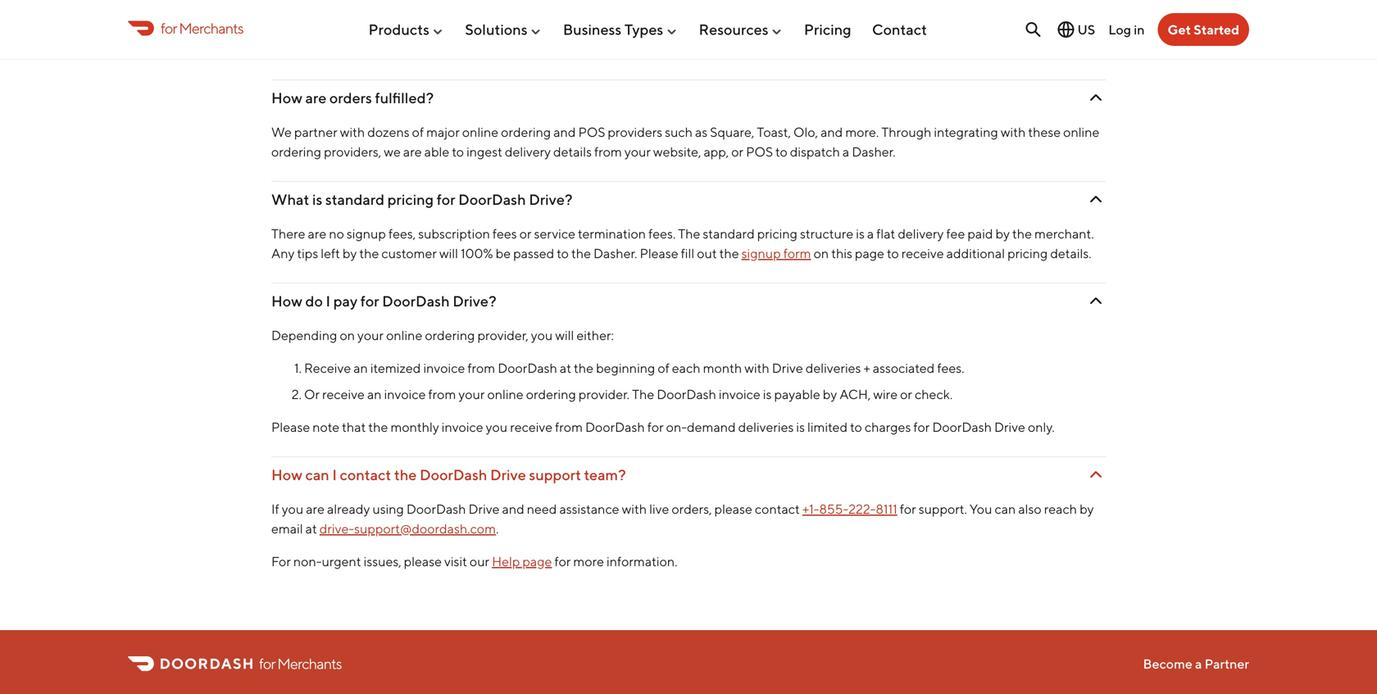 Task type: vqa. For each thing, say whether or not it's contained in the screenshot.
Standard
yes



Task type: locate. For each thing, give the bounding box(es) containing it.
solutions
[[465, 21, 528, 38]]

able
[[424, 144, 450, 159]]

business
[[582, 22, 632, 38]]

0 vertical spatial fees.
[[649, 226, 676, 241]]

drive?
[[529, 190, 573, 208], [453, 292, 497, 310]]

1 horizontal spatial receive
[[510, 419, 553, 435]]

1 horizontal spatial pricing
[[757, 226, 798, 241]]

2 chevron down image from the top
[[1087, 190, 1106, 209]]

drive? for what is standard pricing for doordash drive?
[[529, 190, 573, 208]]

of left major at top
[[412, 124, 424, 140]]

0 vertical spatial how
[[271, 89, 302, 106]]

1 vertical spatial chevron down image
[[1087, 190, 1106, 209]]

will left either:
[[555, 327, 574, 343]]

1 vertical spatial page
[[523, 554, 552, 569]]

ingest
[[467, 144, 503, 159]]

1 vertical spatial please
[[404, 554, 442, 569]]

and up details
[[554, 124, 576, 140]]

1 horizontal spatial can
[[628, 3, 649, 18]]

chevron down image down details.
[[1087, 291, 1106, 311]]

2 horizontal spatial at
[[741, 3, 752, 18]]

0 vertical spatial page
[[855, 245, 885, 261]]

a inside "we partner with dozens of major online ordering and pos providers such as square, toast, olo, and more. through integrating with these online ordering providers, we are able to ingest delivery details from your website, app, or pos to dispatch a dasher."
[[843, 144, 850, 159]]

to down any
[[762, 22, 774, 38]]

invoice right monthly in the bottom left of the page
[[442, 419, 484, 435]]

the down request on the top
[[653, 22, 672, 38]]

by right the left
[[343, 245, 357, 261]]

1 horizontal spatial dasher.
[[852, 144, 896, 159]]

2 vertical spatial how
[[271, 466, 302, 484]]

on inside doordash drive is our a la carte delivery service, meaning you can request drivers at any time, or integrate delivery with doordash into your own app or website. with doordash marketplace, list your business on the doordash app to introduce your store to active new customers in your area.
[[635, 22, 650, 38]]

0 vertical spatial drive?
[[529, 190, 573, 208]]

0 vertical spatial of
[[412, 124, 424, 140]]

a left la
[[401, 3, 407, 18]]

if you are already using doordash drive and need assistance with live orders, please contact +1-855-222-8111
[[271, 501, 898, 517]]

paid
[[968, 226, 993, 241]]

pricing inside there are no signup fees, subscription fees or service termination fees. the standard pricing structure is a flat delivery fee paid by the merchant. any tips left by the customer will 100% be passed to the dasher. please fill out the
[[757, 226, 798, 241]]

online up itemized
[[386, 327, 423, 343]]

that
[[342, 419, 366, 435]]

2 horizontal spatial can
[[995, 501, 1016, 517]]

globe line image
[[1057, 20, 1076, 39]]

with left live
[[622, 501, 647, 517]]

0 vertical spatial for merchants
[[161, 19, 243, 37]]

fees.
[[649, 226, 676, 241], [938, 360, 965, 376]]

your down integrate
[[836, 22, 862, 38]]

2 app from the left
[[737, 22, 759, 38]]

1 horizontal spatial contact
[[755, 501, 800, 517]]

doordash drive is our a la carte delivery service, meaning you can request drivers at any time, or integrate delivery with doordash into your own app or website. with doordash marketplace, list your business on the doordash app to introduce your store to active new customers in your area.
[[271, 3, 1097, 58]]

8111
[[876, 501, 898, 517]]

each
[[672, 360, 701, 376]]

how
[[271, 89, 302, 106], [271, 292, 302, 310], [271, 466, 302, 484]]

i for can
[[332, 466, 337, 484]]

1 horizontal spatial signup
[[742, 245, 781, 261]]

chevron down image for how are orders fulfilled?
[[1087, 88, 1106, 108]]

0 vertical spatial our
[[378, 3, 398, 18]]

and left need
[[502, 501, 525, 517]]

at left beginning
[[560, 360, 572, 376]]

i up already
[[332, 466, 337, 484]]

1 vertical spatial at
[[560, 360, 572, 376]]

drivers
[[699, 3, 738, 18]]

from down provider.
[[555, 419, 583, 435]]

0 horizontal spatial on
[[340, 327, 355, 343]]

invoice down depending on your online ordering provider, you will either: at the left top of the page
[[423, 360, 465, 376]]

get started button
[[1158, 13, 1250, 46]]

1 vertical spatial standard
[[703, 226, 755, 241]]

0 horizontal spatial i
[[326, 292, 331, 310]]

is
[[367, 3, 376, 18], [312, 190, 322, 208], [856, 226, 865, 241], [763, 386, 772, 402], [797, 419, 805, 435]]

time,
[[778, 3, 807, 18]]

3 chevron down image from the top
[[1087, 291, 1106, 311]]

the up using
[[394, 466, 417, 484]]

delivery up marketplace,
[[455, 3, 501, 18]]

ordering up ingest
[[501, 124, 551, 140]]

ordering left provider,
[[425, 327, 475, 343]]

in
[[1134, 22, 1145, 37], [1039, 22, 1050, 38]]

already
[[327, 501, 370, 517]]

1 vertical spatial please
[[271, 419, 310, 435]]

check.
[[915, 386, 953, 402]]

1 vertical spatial receive
[[322, 386, 365, 402]]

2 horizontal spatial and
[[821, 124, 843, 140]]

the down 'receive an itemized invoice from doordash at the beginning of each month with drive deliveries + associated fees.' at the bottom of the page
[[632, 386, 655, 402]]

contact left "+1-"
[[755, 501, 800, 517]]

from inside "we partner with dozens of major online ordering and pos providers such as square, toast, olo, and more. through integrating with these online ordering providers, we are able to ingest delivery details from your website, app, or pos to dispatch a dasher."
[[595, 144, 622, 159]]

on down the pay
[[340, 327, 355, 343]]

are right we
[[403, 144, 422, 159]]

of inside "we partner with dozens of major online ordering and pos providers such as square, toast, olo, and more. through integrating with these online ordering providers, we are able to ingest delivery details from your website, app, or pos to dispatch a dasher."
[[412, 124, 424, 140]]

2 horizontal spatial on
[[814, 245, 829, 261]]

providers
[[608, 124, 663, 140]]

the inside doordash drive is our a la carte delivery service, meaning you can request drivers at any time, or integrate delivery with doordash into your own app or website. with doordash marketplace, list your business on the doordash app to introduce your store to active new customers in your area.
[[653, 22, 672, 38]]

delivery up signup form on this page to receive additional pricing details.
[[898, 226, 944, 241]]

standard up out
[[703, 226, 755, 241]]

monthly
[[391, 419, 439, 435]]

square,
[[710, 124, 755, 140]]

page down 'flat'
[[855, 245, 885, 261]]

chevron down image for what is standard pricing for doordash drive?
[[1087, 190, 1106, 209]]

1 horizontal spatial of
[[658, 360, 670, 376]]

3 how from the top
[[271, 466, 302, 484]]

or up the pricing
[[810, 3, 822, 18]]

drive? up provider,
[[453, 292, 497, 310]]

into
[[1018, 3, 1041, 18]]

also
[[1019, 501, 1042, 517]]

introduce
[[776, 22, 833, 38]]

deliveries
[[806, 360, 861, 376], [739, 419, 794, 435]]

is up with
[[367, 3, 376, 18]]

orders
[[330, 89, 372, 106]]

or inside there are no signup fees, subscription fees or service termination fees. the standard pricing structure is a flat delivery fee paid by the merchant. any tips left by the customer will 100% be passed to the dasher. please fill out the
[[520, 226, 532, 241]]

own
[[1072, 3, 1097, 18]]

1 vertical spatial how
[[271, 292, 302, 310]]

to right limited
[[850, 419, 862, 435]]

live
[[650, 501, 669, 517]]

to down service
[[557, 245, 569, 261]]

you up how can i contact the doordash drive support team?
[[486, 419, 508, 435]]

you right if
[[282, 501, 304, 517]]

our up products
[[378, 3, 398, 18]]

or inside "we partner with dozens of major online ordering and pos providers such as square, toast, olo, and more. through integrating with these online ordering providers, we are able to ingest delivery details from your website, app, or pos to dispatch a dasher."
[[732, 144, 744, 159]]

with left these
[[1001, 124, 1026, 140]]

1 horizontal spatial pos
[[746, 144, 773, 159]]

chevron down image
[[1087, 465, 1106, 485]]

0 horizontal spatial drive?
[[453, 292, 497, 310]]

0 horizontal spatial fees.
[[649, 226, 676, 241]]

fees,
[[389, 226, 416, 241]]

1 chevron down image from the top
[[1087, 88, 1106, 108]]

1 vertical spatial merchants
[[277, 655, 342, 673]]

invoice down itemized
[[384, 386, 426, 402]]

on
[[635, 22, 650, 38], [814, 245, 829, 261], [340, 327, 355, 343]]

the inside there are no signup fees, subscription fees or service termination fees. the standard pricing structure is a flat delivery fee paid by the merchant. any tips left by the customer will 100% be passed to the dasher. please fill out the
[[678, 226, 701, 241]]

tips
[[297, 245, 318, 261]]

0 vertical spatial pos
[[579, 124, 605, 140]]

page
[[855, 245, 885, 261], [523, 554, 552, 569]]

an
[[354, 360, 368, 376], [367, 386, 382, 402]]

you
[[604, 3, 625, 18], [531, 327, 553, 343], [486, 419, 508, 435], [282, 501, 304, 517]]

1 horizontal spatial for merchants
[[259, 655, 342, 673]]

drive-support@doordash.com .
[[320, 521, 499, 537]]

fees. inside there are no signup fees, subscription fees or service termination fees. the standard pricing structure is a flat delivery fee paid by the merchant. any tips left by the customer will 100% be passed to the dasher. please fill out the
[[649, 226, 676, 241]]

app
[[271, 22, 294, 38], [737, 22, 759, 38]]

2 vertical spatial at
[[306, 521, 317, 537]]

0 vertical spatial can
[[628, 3, 649, 18]]

2 how from the top
[[271, 292, 302, 310]]

1 horizontal spatial in
[[1134, 22, 1145, 37]]

is left 'flat'
[[856, 226, 865, 241]]

drive left only.
[[995, 419, 1026, 435]]

drive? up service
[[529, 190, 573, 208]]

fees. up check. on the right bottom of the page
[[938, 360, 965, 376]]

an down itemized
[[367, 386, 382, 402]]

signup
[[347, 226, 386, 241], [742, 245, 781, 261]]

provider,
[[478, 327, 529, 343]]

1 vertical spatial deliveries
[[739, 419, 794, 435]]

please right orders,
[[715, 501, 753, 517]]

support.
[[919, 501, 968, 517]]

signup right "no"
[[347, 226, 386, 241]]

is inside there are no signup fees, subscription fees or service termination fees. the standard pricing structure is a flat delivery fee paid by the merchant. any tips left by the customer will 100% be passed to the dasher. please fill out the
[[856, 226, 865, 241]]

2 vertical spatial pricing
[[1008, 245, 1048, 261]]

0 horizontal spatial at
[[306, 521, 317, 537]]

1 vertical spatial the
[[632, 386, 655, 402]]

associated
[[873, 360, 935, 376]]

the right paid
[[1013, 226, 1032, 241]]

2 vertical spatial can
[[995, 501, 1016, 517]]

1 horizontal spatial deliveries
[[806, 360, 861, 376]]

0 vertical spatial chevron down image
[[1087, 88, 1106, 108]]

chevron down image down us
[[1087, 88, 1106, 108]]

0 vertical spatial at
[[741, 3, 752, 18]]

0 vertical spatial will
[[439, 245, 458, 261]]

2 vertical spatial chevron down image
[[1087, 291, 1106, 311]]

1 vertical spatial of
[[658, 360, 670, 376]]

help
[[492, 554, 520, 569]]

1 horizontal spatial the
[[678, 226, 701, 241]]

log in
[[1109, 22, 1145, 37]]

will inside there are no signup fees, subscription fees or service termination fees. the standard pricing structure is a flat delivery fee paid by the merchant. any tips left by the customer will 100% be passed to the dasher. please fill out the
[[439, 245, 458, 261]]

chevron down image
[[1087, 88, 1106, 108], [1087, 190, 1106, 209], [1087, 291, 1106, 311]]

0 horizontal spatial dasher.
[[594, 245, 637, 261]]

0 vertical spatial i
[[326, 292, 331, 310]]

standard up "no"
[[325, 190, 385, 208]]

+1-
[[803, 501, 820, 517]]

to right able
[[452, 144, 464, 159]]

1 horizontal spatial app
[[737, 22, 759, 38]]

if
[[271, 501, 279, 517]]

1 vertical spatial can
[[305, 466, 329, 484]]

left
[[321, 245, 340, 261]]

receive
[[304, 360, 351, 376]]

0 horizontal spatial our
[[378, 3, 398, 18]]

of
[[412, 124, 424, 140], [658, 360, 670, 376]]

or right wire
[[900, 386, 913, 402]]

1 vertical spatial fees.
[[938, 360, 965, 376]]

pricing down merchant.
[[1008, 245, 1048, 261]]

log in link
[[1109, 22, 1145, 37]]

1 vertical spatial contact
[[755, 501, 800, 517]]

you up business types
[[604, 3, 625, 18]]

0 vertical spatial please
[[715, 501, 753, 517]]

0 horizontal spatial for merchants
[[161, 19, 243, 37]]

from down providers at the top
[[595, 144, 622, 159]]

how left do
[[271, 292, 302, 310]]

are left "no"
[[308, 226, 327, 241]]

0 horizontal spatial standard
[[325, 190, 385, 208]]

pos up details
[[579, 124, 605, 140]]

0 vertical spatial deliveries
[[806, 360, 861, 376]]

and up dispatch on the top
[[821, 124, 843, 140]]

by left ach,
[[823, 386, 837, 402]]

need
[[527, 501, 557, 517]]

1 vertical spatial pricing
[[757, 226, 798, 241]]

get
[[1168, 22, 1192, 37]]

delivery inside there are no signup fees, subscription fees or service termination fees. the standard pricing structure is a flat delivery fee paid by the merchant. any tips left by the customer will 100% be passed to the dasher. please fill out the
[[898, 226, 944, 241]]

+
[[864, 360, 871, 376]]

please
[[640, 245, 679, 261], [271, 419, 310, 435]]

chevron down image up merchant.
[[1087, 190, 1106, 209]]

0 horizontal spatial merchants
[[179, 19, 243, 37]]

app,
[[704, 144, 729, 159]]

a inside there are no signup fees, subscription fees or service termination fees. the standard pricing structure is a flat delivery fee paid by the merchant. any tips left by the customer will 100% be passed to the dasher. please fill out the
[[867, 226, 874, 241]]

page right help
[[523, 554, 552, 569]]

dasher. down 'termination' at the top left
[[594, 245, 637, 261]]

please left "note"
[[271, 419, 310, 435]]

can inside for support. you can also reach by email at
[[995, 501, 1016, 517]]

1 horizontal spatial and
[[554, 124, 576, 140]]

with inside doordash drive is our a la carte delivery service, meaning you can request drivers at any time, or integrate delivery with doordash into your own app or website. with doordash marketplace, list your business on the doordash app to introduce your store to active new customers in your area.
[[929, 3, 954, 18]]

i right do
[[326, 292, 331, 310]]

1 horizontal spatial page
[[855, 245, 885, 261]]

beginning
[[596, 360, 655, 376]]

0 vertical spatial standard
[[325, 190, 385, 208]]

by
[[996, 226, 1010, 241], [343, 245, 357, 261], [823, 386, 837, 402], [1080, 501, 1094, 517]]

2 vertical spatial on
[[340, 327, 355, 343]]

1 how from the top
[[271, 89, 302, 106]]

with
[[929, 3, 954, 18], [340, 124, 365, 140], [1001, 124, 1026, 140], [745, 360, 770, 376], [622, 501, 647, 517]]

1 vertical spatial i
[[332, 466, 337, 484]]

can up already
[[305, 466, 329, 484]]

how up we
[[271, 89, 302, 106]]

+1-855-222-8111 link
[[803, 501, 898, 517]]

i for do
[[326, 292, 331, 310]]

standard
[[325, 190, 385, 208], [703, 226, 755, 241]]

a
[[401, 3, 407, 18], [843, 144, 850, 159], [867, 226, 874, 241], [1196, 656, 1202, 672]]

your down providers at the top
[[625, 144, 651, 159]]

please left fill at the top of page
[[640, 245, 679, 261]]

delivery inside "we partner with dozens of major online ordering and pos providers such as square, toast, olo, and more. through integrating with these online ordering providers, we are able to ingest delivery details from your website, app, or pos to dispatch a dasher."
[[505, 144, 551, 159]]

0 horizontal spatial app
[[271, 22, 294, 38]]

0 vertical spatial contact
[[340, 466, 391, 484]]

pricing up fees,
[[388, 190, 434, 208]]

customer
[[382, 245, 437, 261]]

0 vertical spatial please
[[640, 245, 679, 261]]

a left 'flat'
[[867, 226, 874, 241]]

0 horizontal spatial contact
[[340, 466, 391, 484]]

delivery right ingest
[[505, 144, 551, 159]]

will down subscription
[[439, 245, 458, 261]]

0 vertical spatial on
[[635, 22, 650, 38]]

pricing up signup form link
[[757, 226, 798, 241]]

for
[[271, 554, 291, 569]]

0 vertical spatial signup
[[347, 226, 386, 241]]

1 vertical spatial dasher.
[[594, 245, 637, 261]]

to
[[762, 22, 774, 38], [897, 22, 909, 38], [452, 144, 464, 159], [776, 144, 788, 159], [557, 245, 569, 261], [887, 245, 899, 261], [850, 419, 862, 435]]

please inside there are no signup fees, subscription fees or service termination fees. the standard pricing structure is a flat delivery fee paid by the merchant. any tips left by the customer will 100% be passed to the dasher. please fill out the
[[640, 245, 679, 261]]

are inside "we partner with dozens of major online ordering and pos providers such as square, toast, olo, and more. through integrating with these online ordering providers, we are able to ingest delivery details from your website, app, or pos to dispatch a dasher."
[[403, 144, 422, 159]]

1 horizontal spatial standard
[[703, 226, 755, 241]]

deliveries down 'payable'
[[739, 419, 794, 435]]

merchants
[[179, 19, 243, 37], [277, 655, 342, 673]]

0 vertical spatial pricing
[[388, 190, 434, 208]]

in left globe line "image"
[[1039, 22, 1050, 38]]

on down "structure"
[[814, 245, 829, 261]]

in right log on the top right of the page
[[1134, 22, 1145, 37]]

contact
[[872, 21, 927, 38]]

flat
[[877, 226, 896, 241]]

drive-support@doordash.com link
[[320, 521, 496, 537]]

1 horizontal spatial i
[[332, 466, 337, 484]]

more.
[[846, 124, 879, 140]]

ordering
[[501, 124, 551, 140], [271, 144, 321, 159], [425, 327, 475, 343], [526, 386, 576, 402]]

1 horizontal spatial our
[[470, 554, 490, 569]]

ordering down we
[[271, 144, 321, 159]]

1 horizontal spatial on
[[635, 22, 650, 38]]

such
[[665, 124, 693, 140]]

0 vertical spatial an
[[354, 360, 368, 376]]

details.
[[1051, 245, 1092, 261]]

itemized
[[371, 360, 421, 376]]

1 horizontal spatial drive?
[[529, 190, 573, 208]]

drive up website. in the left top of the page
[[333, 3, 365, 18]]

1 horizontal spatial merchants
[[277, 655, 342, 673]]

pay
[[333, 292, 358, 310]]

a down more.
[[843, 144, 850, 159]]

0 horizontal spatial page
[[523, 554, 552, 569]]

0 horizontal spatial please
[[404, 554, 442, 569]]

for
[[161, 19, 177, 37], [437, 190, 456, 208], [361, 292, 379, 310], [648, 419, 664, 435], [914, 419, 930, 435], [900, 501, 916, 517], [555, 554, 571, 569], [259, 655, 275, 673]]

on right business
[[635, 22, 650, 38]]

0 horizontal spatial signup
[[347, 226, 386, 241]]

fees. right 'termination' at the top left
[[649, 226, 676, 241]]



Task type: describe. For each thing, give the bounding box(es) containing it.
are up drive-
[[306, 501, 325, 517]]

0 horizontal spatial deliveries
[[739, 419, 794, 435]]

1 horizontal spatial please
[[715, 501, 753, 517]]

new
[[949, 22, 973, 38]]

0 horizontal spatial receive
[[322, 386, 365, 402]]

is left 'payable'
[[763, 386, 772, 402]]

dozens
[[368, 124, 410, 140]]

our inside doordash drive is our a la carte delivery service, meaning you can request drivers at any time, or integrate delivery with doordash into your own app or website. with doordash marketplace, list your business on the doordash app to introduce your store to active new customers in your area.
[[378, 3, 398, 18]]

urgent
[[322, 554, 361, 569]]

for inside for support. you can also reach by email at
[[900, 501, 916, 517]]

0 horizontal spatial the
[[632, 386, 655, 402]]

delivery up contact
[[880, 3, 926, 18]]

dasher. inside there are no signup fees, subscription fees or service termination fees. the standard pricing structure is a flat delivery fee paid by the merchant. any tips left by the customer will 100% be passed to the dasher. please fill out the
[[594, 245, 637, 261]]

visit
[[444, 554, 467, 569]]

team?
[[584, 466, 626, 484]]

passed
[[513, 245, 554, 261]]

structure
[[800, 226, 854, 241]]

subscription
[[418, 226, 490, 241]]

providers,
[[324, 144, 382, 159]]

0 horizontal spatial pricing
[[388, 190, 434, 208]]

drive left support
[[490, 466, 526, 484]]

toast,
[[757, 124, 791, 140]]

store
[[865, 22, 894, 38]]

or receive an invoice from your online ordering provider. the doordash invoice is payable by ach, wire or check.
[[304, 386, 953, 402]]

online down provider,
[[487, 386, 524, 402]]

from up monthly in the bottom left of the page
[[428, 386, 456, 402]]

the right out
[[720, 245, 739, 261]]

your down meaning
[[553, 22, 579, 38]]

assistance
[[560, 501, 620, 517]]

the up provider.
[[574, 360, 594, 376]]

dasher. inside "we partner with dozens of major online ordering and pos providers such as square, toast, olo, and more. through integrating with these online ordering providers, we are able to ingest delivery details from your website, app, or pos to dispatch a dasher."
[[852, 144, 896, 159]]

there are no signup fees, subscription fees or service termination fees. the standard pricing structure is a flat delivery fee paid by the merchant. any tips left by the customer will 100% be passed to the dasher. please fill out the
[[271, 226, 1094, 261]]

222-
[[849, 501, 876, 517]]

drive-
[[320, 521, 354, 537]]

is right what
[[312, 190, 322, 208]]

out
[[697, 245, 717, 261]]

1 vertical spatial signup
[[742, 245, 781, 261]]

2 horizontal spatial pricing
[[1008, 245, 1048, 261]]

your down how do i pay for doordash drive? in the left of the page
[[358, 327, 384, 343]]

are inside there are no signup fees, subscription fees or service termination fees. the standard pricing structure is a flat delivery fee paid by the merchant. any tips left by the customer will 100% be passed to the dasher. please fill out the
[[308, 226, 327, 241]]

online up ingest
[[462, 124, 499, 140]]

0 horizontal spatial pos
[[579, 124, 605, 140]]

fee
[[947, 226, 965, 241]]

types
[[625, 21, 664, 38]]

your down own
[[1052, 22, 1079, 38]]

in inside doordash drive is our a la carte delivery service, meaning you can request drivers at any time, or integrate delivery with doordash into your own app or website. with doordash marketplace, list your business on the doordash app to introduce your store to active new customers in your area.
[[1039, 22, 1050, 38]]

request
[[652, 3, 696, 18]]

orders,
[[672, 501, 712, 517]]

only.
[[1028, 419, 1055, 435]]

with
[[361, 22, 390, 38]]

a left the partner
[[1196, 656, 1202, 672]]

become a partner
[[1144, 656, 1250, 672]]

for non-urgent issues, please visit our help page for more information.
[[271, 554, 678, 569]]

1 vertical spatial pos
[[746, 144, 773, 159]]

ordering left provider.
[[526, 386, 576, 402]]

drive? for how do i pay for doordash drive?
[[453, 292, 497, 310]]

merchant.
[[1035, 226, 1094, 241]]

2 vertical spatial receive
[[510, 419, 553, 435]]

business
[[563, 21, 622, 38]]

please note that the monthly invoice you receive from doordash for on-demand deliveries is limited to charges for doordash drive only.
[[271, 419, 1055, 435]]

meaning
[[550, 3, 601, 18]]

2 horizontal spatial receive
[[902, 245, 944, 261]]

become
[[1144, 656, 1193, 672]]

your inside "we partner with dozens of major online ordering and pos providers such as square, toast, olo, and more. through integrating with these online ordering providers, we are able to ingest delivery details from your website, app, or pos to dispatch a dasher."
[[625, 144, 651, 159]]

1 vertical spatial an
[[367, 386, 382, 402]]

no
[[329, 226, 344, 241]]

signup inside there are no signup fees, subscription fees or service termination fees. the standard pricing structure is a flat delivery fee paid by the merchant. any tips left by the customer will 100% be passed to the dasher. please fill out the
[[347, 226, 386, 241]]

to down 'flat'
[[887, 245, 899, 261]]

are up partner
[[305, 89, 327, 106]]

non-
[[293, 554, 322, 569]]

drive inside doordash drive is our a la carte delivery service, meaning you can request drivers at any time, or integrate delivery with doordash into your own app or website. with doordash marketplace, list your business on the doordash app to introduce your store to active new customers in your area.
[[333, 3, 365, 18]]

us
[[1078, 22, 1096, 37]]

major
[[427, 124, 460, 140]]

pricing link
[[804, 14, 852, 45]]

using
[[373, 501, 404, 517]]

how for how do i pay for doordash drive?
[[271, 292, 302, 310]]

on-
[[666, 419, 687, 435]]

service,
[[503, 3, 547, 18]]

website,
[[653, 144, 701, 159]]

how for how can i contact the doordash drive support team?
[[271, 466, 302, 484]]

855-
[[820, 501, 849, 517]]

how do i pay for doordash drive?
[[271, 292, 497, 310]]

started
[[1194, 22, 1240, 37]]

provider.
[[579, 386, 630, 402]]

partner
[[294, 124, 338, 140]]

from down provider,
[[468, 360, 495, 376]]

we
[[271, 124, 292, 140]]

fill
[[681, 245, 695, 261]]

a inside doordash drive is our a la carte delivery service, meaning you can request drivers at any time, or integrate delivery with doordash into your own app or website. with doordash marketplace, list your business on the doordash app to introduce your store to active new customers in your area.
[[401, 3, 407, 18]]

at inside for support. you can also reach by email at
[[306, 521, 317, 537]]

customers
[[976, 22, 1037, 38]]

1 vertical spatial will
[[555, 327, 574, 343]]

la
[[410, 3, 420, 18]]

fulfilled?
[[375, 89, 434, 106]]

100%
[[461, 245, 493, 261]]

with up 'providers,'
[[340, 124, 365, 140]]

your down depending on your online ordering provider, you will either: at the left top of the page
[[459, 386, 485, 402]]

to down toast,
[[776, 144, 788, 159]]

depending on your online ordering provider, you will either:
[[271, 327, 614, 343]]

you right provider,
[[531, 327, 553, 343]]

at inside doordash drive is our a la carte delivery service, meaning you can request drivers at any time, or integrate delivery with doordash into your own app or website. with doordash marketplace, list your business on the doordash app to introduce your store to active new customers in your area.
[[741, 3, 752, 18]]

to right store
[[897, 22, 909, 38]]

0 horizontal spatial please
[[271, 419, 310, 435]]

depending
[[271, 327, 337, 343]]

active
[[911, 22, 946, 38]]

any
[[755, 3, 776, 18]]

invoice down month
[[719, 386, 761, 402]]

online right these
[[1064, 124, 1100, 140]]

for merchants link
[[128, 17, 243, 39]]

we partner with dozens of major online ordering and pos providers such as square, toast, olo, and more. through integrating with these online ordering providers, we are able to ingest delivery details from your website, app, or pos to dispatch a dasher.
[[271, 124, 1100, 159]]

what
[[271, 190, 309, 208]]

how for how are orders fulfilled?
[[271, 89, 302, 106]]

1 vertical spatial our
[[470, 554, 490, 569]]

become a partner link
[[1144, 656, 1250, 672]]

signup form link
[[742, 245, 811, 261]]

for support. you can also reach by email at
[[271, 501, 1094, 537]]

or up the area.
[[296, 22, 308, 38]]

olo,
[[794, 124, 818, 140]]

drive up 'payable'
[[772, 360, 803, 376]]

what is standard pricing for doordash drive?
[[271, 190, 573, 208]]

do
[[305, 292, 323, 310]]

with right month
[[745, 360, 770, 376]]

charges
[[865, 419, 911, 435]]

any
[[271, 245, 295, 261]]

by inside for support. you can also reach by email at
[[1080, 501, 1094, 517]]

1 horizontal spatial fees.
[[938, 360, 965, 376]]

0 horizontal spatial and
[[502, 501, 525, 517]]

by right paid
[[996, 226, 1010, 241]]

drive up '.'
[[469, 501, 500, 517]]

products
[[369, 21, 430, 38]]

can inside doordash drive is our a la carte delivery service, meaning you can request drivers at any time, or integrate delivery with doordash into your own app or website. with doordash marketplace, list your business on the doordash app to introduce your store to active new customers in your area.
[[628, 3, 649, 18]]

ach,
[[840, 386, 871, 402]]

is inside doordash drive is our a la carte delivery service, meaning you can request drivers at any time, or integrate delivery with doordash into your own app or website. with doordash marketplace, list your business on the doordash app to introduce your store to active new customers in your area.
[[367, 3, 376, 18]]

standard inside there are no signup fees, subscription fees or service termination fees. the standard pricing structure is a flat delivery fee paid by the merchant. any tips left by the customer will 100% be passed to the dasher. please fill out the
[[703, 226, 755, 241]]

resources
[[699, 21, 769, 38]]

you inside doordash drive is our a la carte delivery service, meaning you can request drivers at any time, or integrate delivery with doordash into your own app or website. with doordash marketplace, list your business on the doordash app to introduce your store to active new customers in your area.
[[604, 3, 625, 18]]

the down service
[[572, 245, 591, 261]]

chevron down image for how do i pay for doordash drive?
[[1087, 291, 1106, 311]]

1 vertical spatial on
[[814, 245, 829, 261]]

service
[[534, 226, 576, 241]]

the right that
[[369, 419, 388, 435]]

1 app from the left
[[271, 22, 294, 38]]

the right the left
[[359, 245, 379, 261]]

help page link
[[492, 554, 552, 569]]

support
[[529, 466, 581, 484]]

to inside there are no signup fees, subscription fees or service termination fees. the standard pricing structure is a flat delivery fee paid by the merchant. any tips left by the customer will 100% be passed to the dasher. please fill out the
[[557, 245, 569, 261]]

receive an itemized invoice from doordash at the beginning of each month with drive deliveries + associated fees.
[[304, 360, 965, 376]]

1 horizontal spatial at
[[560, 360, 572, 376]]

your up globe line "image"
[[1043, 3, 1070, 18]]

website.
[[311, 22, 359, 38]]

marketplace,
[[455, 22, 532, 38]]

is left limited
[[797, 419, 805, 435]]

month
[[703, 360, 742, 376]]



